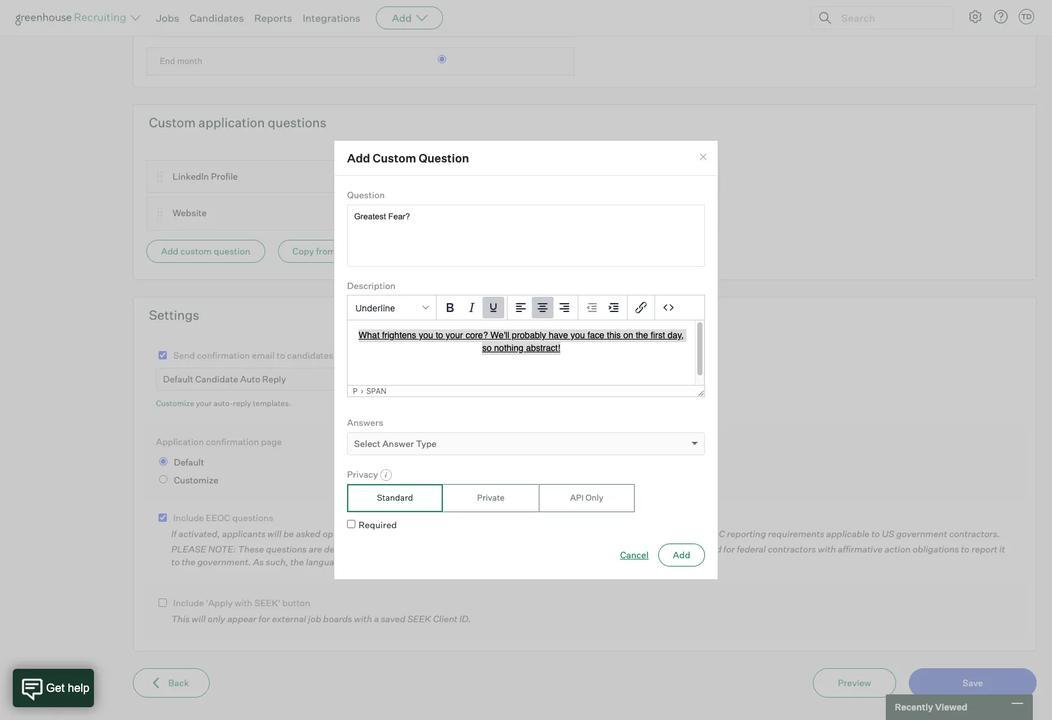 Task type: vqa. For each thing, say whether or not it's contained in the screenshot.
the rightmost Email Report
no



Task type: locate. For each thing, give the bounding box(es) containing it.
include inside include 'apply with seek' button this will only appear for external job boards with a saved seek client id.
[[173, 597, 204, 608]]

1 vertical spatial include
[[173, 597, 204, 608]]

jobs
[[156, 12, 179, 24]]

customize your auto-reply templates.
[[156, 399, 291, 408]]

confirmation
[[197, 350, 250, 360], [206, 436, 259, 447]]

year
[[177, 18, 194, 29]]

answers
[[347, 417, 383, 428]]

note:
[[208, 544, 236, 555]]

appear
[[227, 613, 257, 624]]

default candidate auto reply option
[[163, 374, 286, 384]]

customize
[[156, 399, 194, 408], [174, 474, 219, 485]]

1 vertical spatial will
[[192, 613, 206, 624]]

default up customize 'link'
[[163, 374, 193, 384]]

navigation
[[353, 386, 693, 396]]

add custom question button
[[146, 240, 265, 263]]

application
[[156, 436, 204, 447]]

that
[[610, 544, 627, 555]]

1 vertical spatial confirmation
[[206, 436, 259, 447]]

save button
[[909, 668, 1037, 698]]

federal
[[737, 544, 766, 555]]

for left the federal
[[724, 544, 735, 555]]

0 horizontal spatial for
[[259, 613, 270, 624]]

candidates
[[190, 12, 244, 24]]

confirmation left page
[[206, 436, 259, 447]]

Search text field
[[838, 9, 942, 27]]

None checkbox
[[159, 351, 167, 359], [159, 514, 167, 522], [159, 599, 167, 607], [159, 351, 167, 359], [159, 514, 167, 522], [159, 599, 167, 607]]

2 end from the top
[[160, 56, 175, 66]]

to right email
[[277, 350, 285, 360]]

applicants up "these"
[[222, 528, 266, 539]]

custom inside 'dialog'
[[373, 151, 416, 165]]

standard option
[[347, 484, 443, 512]]

default down application at left bottom
[[174, 457, 204, 468]]

1 vertical spatial customize
[[174, 474, 219, 485]]

confirmation for send
[[197, 350, 250, 360]]

1 vertical spatial end
[[160, 56, 175, 66]]

0 horizontal spatial custom
[[149, 114, 196, 130]]

toolbar
[[437, 296, 508, 321], [508, 296, 579, 321], [579, 296, 628, 321]]

1 vertical spatial eeoc
[[701, 528, 725, 539]]

such,
[[266, 556, 288, 567]]

1 vertical spatial job
[[308, 613, 321, 624]]

linkedin
[[173, 171, 209, 182]]

1 horizontal spatial applicants
[[510, 544, 553, 555]]

default for default candidate auto reply
[[163, 374, 193, 384]]

0 vertical spatial be
[[284, 528, 294, 539]]

end left the month
[[160, 56, 175, 66]]

navigation containing p
[[353, 386, 693, 396]]

0 vertical spatial confirmation
[[197, 350, 250, 360]]

include
[[173, 512, 204, 523], [173, 597, 204, 608]]

will inside include eeoc questions if activated, applicants will be asked optional questions about gender, race, veteran, and disability status to comply with certain eeoc reporting requirements applicable to us government contractors. please note: these questions are designed to collect demographic data about applicants in the format that is specifically required for federal contractors with affirmative action obligations to report it to the government. as such, the language cannot be altered.
[[268, 528, 282, 539]]

a
[[374, 613, 379, 624]]

with
[[650, 528, 668, 539], [818, 544, 836, 555], [235, 597, 253, 608], [354, 613, 372, 624]]

about up demographic
[[402, 528, 426, 539]]

to down contractors.
[[962, 544, 970, 555]]

end left year at the left of page
[[160, 18, 175, 29]]

will up such,
[[268, 528, 282, 539]]

0 vertical spatial for
[[724, 544, 735, 555]]

viewed
[[936, 702, 968, 713]]

include 'apply with seek' button this will only appear for external job boards with a saved seek client id.
[[171, 597, 471, 624]]

3 toolbar from the left
[[579, 296, 628, 321]]

type
[[416, 438, 437, 449]]

job right another
[[372, 245, 385, 256]]

applicants
[[222, 528, 266, 539], [510, 544, 553, 555]]

custom
[[149, 114, 196, 130], [373, 151, 416, 165]]

td
[[1022, 12, 1032, 21]]

with down applicable
[[818, 544, 836, 555]]

candidate
[[195, 374, 238, 384]]

private option
[[443, 484, 539, 512]]

seek
[[408, 613, 431, 624]]

add custom question dialog
[[334, 140, 719, 580]]

preview
[[838, 677, 872, 688]]

0 horizontal spatial be
[[284, 528, 294, 539]]

customize down application at left bottom
[[174, 474, 219, 485]]

job inside include 'apply with seek' button this will only appear for external job boards with a saved seek client id.
[[308, 613, 321, 624]]

1 horizontal spatial eeoc
[[701, 528, 725, 539]]

language
[[306, 556, 345, 567]]

for
[[724, 544, 735, 555], [259, 613, 270, 624]]

back button
[[133, 668, 210, 698]]

job inside button
[[372, 245, 385, 256]]

for down seek'
[[259, 613, 270, 624]]

›
[[360, 386, 364, 396]]

0 vertical spatial end
[[160, 18, 175, 29]]

will inside include 'apply with seek' button this will only appear for external job boards with a saved seek client id.
[[192, 613, 206, 624]]

auto-
[[214, 399, 233, 408]]

website
[[173, 207, 207, 218]]

required
[[686, 544, 722, 555]]

1 horizontal spatial custom
[[373, 151, 416, 165]]

the right such,
[[290, 556, 304, 567]]

confirmation up default candidate auto reply option
[[197, 350, 250, 360]]

select answer type
[[354, 438, 437, 449]]

send confirmation email to candidates
[[173, 350, 334, 360]]

confirmation for application
[[206, 436, 259, 447]]

integrations link
[[303, 12, 361, 24]]

close image
[[698, 152, 709, 162]]

eeoc up the required
[[701, 528, 725, 539]]

include up activated, at the left
[[173, 512, 204, 523]]

0 vertical spatial include
[[173, 512, 204, 523]]

be left asked
[[284, 528, 294, 539]]

include up this
[[173, 597, 204, 608]]

cancel link
[[620, 549, 649, 562]]

0 horizontal spatial question
[[347, 189, 385, 200]]

about down veteran,
[[483, 544, 508, 555]]

copy from another job button
[[278, 240, 400, 263]]

1 vertical spatial question
[[347, 189, 385, 200]]

job left boards
[[308, 613, 321, 624]]

p › span
[[353, 386, 387, 396]]

0 vertical spatial will
[[268, 528, 282, 539]]

0 horizontal spatial will
[[192, 613, 206, 624]]

2 toolbar from the left
[[508, 296, 579, 321]]

1 vertical spatial default
[[174, 457, 204, 468]]

1 horizontal spatial will
[[268, 528, 282, 539]]

activated,
[[179, 528, 220, 539]]

2 include from the top
[[173, 597, 204, 608]]

0 vertical spatial customize
[[156, 399, 194, 408]]

add inside popup button
[[392, 12, 412, 24]]

'apply
[[206, 597, 233, 608]]

asked
[[296, 528, 321, 539]]

eeoc up activated, at the left
[[206, 512, 230, 523]]

question
[[419, 151, 469, 165], [347, 189, 385, 200]]

data
[[463, 544, 481, 555]]

profile
[[211, 171, 238, 182]]

be
[[284, 528, 294, 539], [378, 556, 388, 567]]

0 horizontal spatial eeoc
[[206, 512, 230, 523]]

external
[[272, 613, 306, 624]]

1 horizontal spatial the
[[290, 556, 304, 567]]

about
[[402, 528, 426, 539], [483, 544, 508, 555]]

1 vertical spatial applicants
[[510, 544, 553, 555]]

0 horizontal spatial the
[[182, 556, 195, 567]]

Required checkbox
[[347, 520, 356, 528]]

1 vertical spatial for
[[259, 613, 270, 624]]

will
[[268, 528, 282, 539], [192, 613, 206, 624]]

0 vertical spatial job
[[372, 245, 385, 256]]

the right in
[[565, 544, 578, 555]]

1 vertical spatial about
[[483, 544, 508, 555]]

customize left your
[[156, 399, 194, 408]]

None radio
[[438, 18, 446, 26], [438, 55, 446, 63], [438, 18, 446, 26], [438, 55, 446, 63]]

1 horizontal spatial job
[[372, 245, 385, 256]]

to up cannot
[[365, 544, 373, 555]]

saved
[[381, 613, 406, 624]]

1 horizontal spatial for
[[724, 544, 735, 555]]

underline group
[[348, 296, 705, 321]]

include inside include eeoc questions if activated, applicants will be asked optional questions about gender, race, veteran, and disability status to comply with certain eeoc reporting requirements applicable to us government contractors. please note: these questions are designed to collect demographic data about applicants in the format that is specifically required for federal contractors with affirmative action obligations to report it to the government. as such, the language cannot be altered.
[[173, 512, 204, 523]]

send
[[173, 350, 195, 360]]

1 end from the top
[[160, 18, 175, 29]]

greenhouse recruiting image
[[15, 10, 130, 26]]

applicants down "and"
[[510, 544, 553, 555]]

1 vertical spatial custom
[[373, 151, 416, 165]]

will left the only
[[192, 613, 206, 624]]

0 vertical spatial default
[[163, 374, 193, 384]]

0 vertical spatial about
[[402, 528, 426, 539]]

0 vertical spatial question
[[419, 151, 469, 165]]

1 include from the top
[[173, 512, 204, 523]]

recently
[[895, 702, 934, 713]]

with up 'specifically'
[[650, 528, 668, 539]]

be down collect
[[378, 556, 388, 567]]

0 horizontal spatial applicants
[[222, 528, 266, 539]]

save
[[963, 677, 983, 688]]

the
[[565, 544, 578, 555], [182, 556, 195, 567], [290, 556, 304, 567]]

these
[[238, 544, 264, 555]]

p button
[[353, 386, 358, 396]]

td button
[[1017, 6, 1037, 27]]

only
[[208, 613, 225, 624]]

0 horizontal spatial job
[[308, 613, 321, 624]]

underline
[[356, 302, 395, 313]]

1 horizontal spatial be
[[378, 556, 388, 567]]

add
[[392, 12, 412, 24], [347, 151, 370, 165], [161, 245, 179, 256], [673, 549, 691, 560]]

1 horizontal spatial question
[[419, 151, 469, 165]]

the down the please
[[182, 556, 195, 567]]

None radio
[[159, 457, 168, 466], [159, 475, 168, 483], [159, 457, 168, 466], [159, 475, 168, 483]]

end
[[160, 18, 175, 29], [160, 56, 175, 66]]

0 horizontal spatial about
[[402, 528, 426, 539]]

boards
[[323, 613, 352, 624]]

api
[[570, 493, 584, 503]]



Task type: describe. For each thing, give the bounding box(es) containing it.
candidates
[[287, 350, 334, 360]]

obligations
[[913, 544, 960, 555]]

to up that
[[607, 528, 615, 539]]

requirements
[[768, 528, 825, 539]]

specifically
[[638, 544, 684, 555]]

this
[[171, 613, 190, 624]]

government
[[897, 528, 948, 539]]

with left a
[[354, 613, 372, 624]]

default for default
[[174, 457, 204, 468]]

will for be
[[268, 528, 282, 539]]

api only option
[[539, 484, 635, 512]]

include for include eeoc questions if activated, applicants will be asked optional questions about gender, race, veteran, and disability status to comply with certain eeoc reporting requirements applicable to us government contractors. please note: these questions are designed to collect demographic data about applicants in the format that is specifically required for federal contractors with affirmative action obligations to report it to the government. as such, the language cannot be altered.
[[173, 512, 204, 523]]

question
[[214, 245, 250, 256]]

navigation inside add custom question 'dialog'
[[353, 386, 693, 396]]

another
[[338, 245, 370, 256]]

is
[[629, 544, 636, 555]]

applicable
[[827, 528, 870, 539]]

application
[[198, 114, 265, 130]]

2 horizontal spatial the
[[565, 544, 578, 555]]

to down the please
[[171, 556, 180, 567]]

Greatest Fear? text field
[[347, 205, 705, 267]]

demographic
[[405, 544, 461, 555]]

client
[[433, 613, 458, 624]]

auto
[[240, 374, 260, 384]]

action
[[885, 544, 911, 555]]

settings
[[149, 307, 199, 323]]

button
[[282, 597, 310, 608]]

will for only
[[192, 613, 206, 624]]

end month
[[160, 56, 202, 66]]

customize link
[[156, 399, 194, 408]]

standard
[[377, 493, 413, 503]]

0 vertical spatial eeoc
[[206, 512, 230, 523]]

reporting
[[727, 528, 766, 539]]

status
[[579, 528, 605, 539]]

span
[[366, 386, 387, 396]]

add custom question
[[161, 245, 250, 256]]

back
[[168, 677, 189, 688]]

customize for customize your auto-reply templates.
[[156, 399, 194, 408]]

reply
[[262, 374, 286, 384]]

description
[[347, 280, 396, 291]]

answer
[[383, 438, 414, 449]]

required
[[359, 519, 397, 530]]

default candidate auto reply
[[163, 374, 286, 384]]

are
[[309, 544, 322, 555]]

certain
[[670, 528, 699, 539]]

1 vertical spatial be
[[378, 556, 388, 567]]

copy
[[293, 245, 314, 256]]

reports
[[254, 12, 292, 24]]

preview button
[[813, 668, 897, 698]]

from
[[316, 245, 336, 256]]

api only
[[570, 493, 604, 503]]

as
[[253, 556, 264, 567]]

altered.
[[390, 556, 423, 567]]

gender,
[[428, 528, 460, 539]]

resize image
[[698, 390, 705, 397]]

select
[[354, 438, 381, 449]]

application confirmation page
[[156, 436, 282, 447]]

copy from another job
[[293, 245, 385, 256]]

race,
[[462, 528, 483, 539]]

comply
[[617, 528, 648, 539]]

cancel
[[620, 549, 649, 560]]

span button
[[366, 386, 387, 396]]

designed
[[324, 544, 363, 555]]

with up appear
[[235, 597, 253, 608]]

custom application questions
[[149, 114, 327, 130]]

format
[[580, 544, 608, 555]]

please
[[171, 544, 206, 555]]

linkedin profile
[[173, 171, 238, 182]]

0 vertical spatial custom
[[149, 114, 196, 130]]

end for end year
[[160, 18, 175, 29]]

cannot
[[347, 556, 376, 567]]

email
[[252, 350, 275, 360]]

privacy
[[347, 469, 378, 479]]

for inside include 'apply with seek' button this will only appear for external job boards with a saved seek client id.
[[259, 613, 270, 624]]

jobs link
[[156, 12, 179, 24]]

your
[[196, 399, 212, 408]]

for inside include eeoc questions if activated, applicants will be asked optional questions about gender, race, veteran, and disability status to comply with certain eeoc reporting requirements applicable to us government contractors. please note: these questions are designed to collect demographic data about applicants in the format that is specifically required for federal contractors with affirmative action obligations to report it to the government. as such, the language cannot be altered.
[[724, 544, 735, 555]]

add button
[[659, 544, 705, 567]]

add custom question
[[347, 151, 469, 165]]

if
[[171, 528, 177, 539]]

contractors.
[[950, 528, 1001, 539]]

optional
[[323, 528, 357, 539]]

include for include 'apply with seek' button this will only appear for external job boards with a saved seek client id.
[[173, 597, 204, 608]]

month
[[177, 56, 202, 66]]

page
[[261, 436, 282, 447]]

it
[[1000, 544, 1006, 555]]

collect
[[375, 544, 403, 555]]

1 horizontal spatial about
[[483, 544, 508, 555]]

add button
[[376, 6, 443, 29]]

configure image
[[968, 9, 984, 24]]

contractors
[[768, 544, 816, 555]]

us
[[882, 528, 895, 539]]

report
[[972, 544, 998, 555]]

to left us
[[872, 528, 880, 539]]

end for end month
[[160, 56, 175, 66]]

candidates link
[[190, 12, 244, 24]]

customize for customize
[[174, 474, 219, 485]]

0 vertical spatial applicants
[[222, 528, 266, 539]]

government.
[[197, 556, 251, 567]]

1 toolbar from the left
[[437, 296, 508, 321]]



